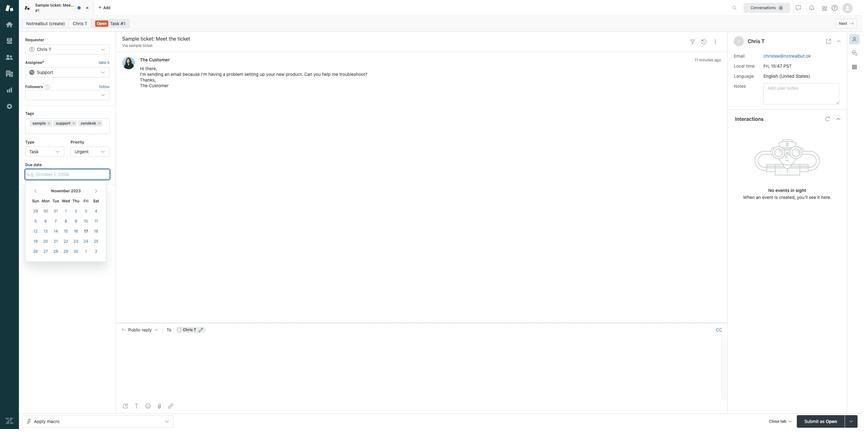 Task type: vqa. For each thing, say whether or not it's contained in the screenshot.
Get Started icon
yes



Task type: locate. For each thing, give the bounding box(es) containing it.
2 remove image from the left
[[97, 121, 101, 125]]

0 horizontal spatial open
[[97, 21, 107, 26]]

customer context image
[[852, 37, 857, 42]]

1 down 24
[[85, 249, 87, 254]]

see
[[809, 195, 816, 200]]

1 horizontal spatial remove image
[[97, 121, 101, 125]]

an inside no events in sight when an event is created, you'll see it here.
[[756, 195, 761, 200]]

1 the from the top
[[140, 57, 148, 62]]

chris down requester
[[37, 47, 47, 52]]

the inside the 'hi there, i'm sending an email because i'm having a problem setting up your new product. can you help me troubleshoot? thanks, the customer'
[[140, 83, 148, 88]]

sample
[[129, 43, 142, 48], [32, 121, 46, 126]]

sending
[[147, 72, 163, 77]]

Public reply composer text field
[[119, 337, 720, 350]]

take it button
[[99, 60, 110, 66]]

sun mon tue wed thu
[[32, 199, 79, 203]]

ticket inside "sample ticket: meet the ticket #1"
[[80, 3, 91, 8]]

#1 down sample
[[35, 8, 39, 13]]

tags
[[25, 111, 34, 116]]

0 horizontal spatial an
[[165, 72, 169, 77]]

0 vertical spatial an
[[165, 72, 169, 77]]

1 horizontal spatial #1
[[121, 21, 125, 26]]

t up support
[[49, 47, 51, 52]]

task inside the task popup button
[[29, 149, 39, 154]]

1 remove image from the left
[[47, 121, 51, 125]]

notifications image
[[809, 5, 814, 10]]

1 vertical spatial task
[[29, 149, 39, 154]]

0 horizontal spatial 2
[[75, 209, 77, 214]]

hi there, i'm sending an email because i'm having a problem setting up your new product. can you help me troubleshoot? thanks, the customer
[[140, 66, 367, 88]]

1 vertical spatial the
[[140, 83, 148, 88]]

an left email
[[165, 72, 169, 77]]

1 vertical spatial 11
[[94, 219, 98, 224]]

sample down tags
[[32, 121, 46, 126]]

you'll
[[797, 195, 808, 200]]

add
[[103, 5, 110, 10]]

user image
[[738, 40, 740, 43]]

1 vertical spatial customer
[[149, 83, 169, 88]]

2 the from the top
[[140, 83, 148, 88]]

#1 up via
[[121, 21, 125, 26]]

0 vertical spatial 30
[[43, 209, 48, 214]]

t
[[85, 21, 87, 26], [762, 38, 765, 44], [49, 47, 51, 52], [194, 328, 196, 332]]

sample right via
[[129, 43, 142, 48]]

20
[[43, 239, 48, 244]]

remove image left support
[[47, 121, 51, 125]]

remove image
[[72, 121, 76, 125]]

chris t right user image
[[748, 38, 765, 44]]

29 up 5
[[33, 209, 38, 214]]

sample ticket: meet the ticket #1
[[35, 3, 91, 13]]

1 horizontal spatial i'm
[[201, 72, 207, 77]]

customer up there,
[[149, 57, 170, 62]]

1 horizontal spatial task
[[110, 21, 119, 26]]

conversations button
[[744, 3, 790, 13]]

it right see
[[817, 195, 820, 200]]

open left task #1
[[97, 21, 107, 26]]

1 horizontal spatial 29
[[63, 249, 68, 254]]

0 vertical spatial 1
[[65, 209, 67, 214]]

0 horizontal spatial task
[[29, 149, 39, 154]]

chris t inside requester element
[[37, 47, 51, 52]]

an inside the 'hi there, i'm sending an email because i'm having a problem setting up your new product. can you help me troubleshoot? thanks, the customer'
[[165, 72, 169, 77]]

1 vertical spatial 1
[[85, 249, 87, 254]]

2 down 25 at the bottom
[[95, 249, 97, 254]]

30 left 31
[[43, 209, 48, 214]]

12
[[34, 229, 38, 234]]

public
[[128, 328, 141, 333]]

0 horizontal spatial ticket
[[80, 3, 91, 8]]

remove image for sample
[[47, 121, 51, 125]]

5
[[34, 219, 37, 224]]

1 horizontal spatial 30
[[74, 249, 78, 254]]

1 horizontal spatial an
[[756, 195, 761, 200]]

1 horizontal spatial sample
[[129, 43, 142, 48]]

11 left minutes
[[695, 58, 698, 62]]

i'm down the hi
[[140, 72, 146, 77]]

conversations
[[751, 5, 776, 10]]

filter image
[[690, 39, 695, 44]]

chris right christee@notrealbut.ok image
[[183, 328, 193, 332]]

0 horizontal spatial sample
[[32, 121, 46, 126]]

created,
[[779, 195, 796, 200]]

17
[[84, 229, 88, 234]]

1 horizontal spatial 11
[[695, 58, 698, 62]]

info on adding followers image
[[45, 84, 50, 89]]

0 horizontal spatial remove image
[[47, 121, 51, 125]]

0 horizontal spatial i'm
[[140, 72, 146, 77]]

tabs tab list
[[19, 0, 726, 16]]

0 vertical spatial it
[[107, 60, 110, 65]]

4
[[95, 209, 97, 214]]

27
[[43, 249, 48, 254]]

hide composer image
[[419, 321, 424, 326]]

mon
[[42, 199, 50, 203]]

0 horizontal spatial #1
[[35, 8, 39, 13]]

open right as
[[826, 419, 837, 424]]

can
[[304, 72, 312, 77]]

view more details image
[[826, 39, 831, 44]]

add attachment image
[[157, 404, 162, 409]]

0 horizontal spatial 11
[[94, 219, 98, 224]]

it right take
[[107, 60, 110, 65]]

1 horizontal spatial it
[[817, 195, 820, 200]]

0 vertical spatial 29
[[33, 209, 38, 214]]

1 horizontal spatial 1
[[85, 249, 87, 254]]

1 vertical spatial 2
[[95, 249, 97, 254]]

2 i'm from the left
[[201, 72, 207, 77]]

there,
[[145, 66, 157, 71]]

support
[[56, 121, 70, 126]]

1 vertical spatial it
[[817, 195, 820, 200]]

8
[[65, 219, 67, 224]]

0 vertical spatial #1
[[35, 8, 39, 13]]

1 vertical spatial 30
[[74, 249, 78, 254]]

chris down the 'the'
[[73, 21, 83, 26]]

close image
[[84, 5, 90, 11]]

3
[[85, 209, 87, 214]]

1 horizontal spatial open
[[826, 419, 837, 424]]

customer inside the 'hi there, i'm sending an email because i'm having a problem setting up your new product. can you help me troubleshoot? thanks, the customer'
[[149, 83, 169, 88]]

30 down 23
[[74, 249, 78, 254]]

29 right 28
[[63, 249, 68, 254]]

t inside requester element
[[49, 47, 51, 52]]

main element
[[0, 0, 19, 429]]

as
[[820, 419, 825, 424]]

ticket:
[[50, 3, 62, 8]]

14
[[54, 229, 58, 234]]

open inside the secondary element
[[97, 21, 107, 26]]

1 horizontal spatial 2
[[95, 249, 97, 254]]

it
[[107, 60, 110, 65], [817, 195, 820, 200]]

displays possible ticket submission types image
[[849, 419, 854, 424]]

an left "event"
[[756, 195, 761, 200]]

assignee* element
[[25, 67, 110, 77]]

local time
[[734, 63, 755, 69]]

take
[[99, 60, 106, 65]]

6
[[44, 219, 47, 224]]

0 vertical spatial open
[[97, 21, 107, 26]]

minutes
[[699, 58, 713, 62]]

0 horizontal spatial 1
[[65, 209, 67, 214]]

11 right 10
[[94, 219, 98, 224]]

0 vertical spatial the
[[140, 57, 148, 62]]

reply
[[142, 328, 152, 333]]

next button
[[835, 19, 857, 29]]

macro
[[47, 419, 60, 424]]

1 vertical spatial #1
[[121, 21, 125, 26]]

notrealbut (create) button
[[22, 19, 69, 28]]

thu
[[72, 199, 79, 203]]

2023
[[71, 189, 81, 193]]

followers element
[[25, 90, 110, 100]]

0 vertical spatial customer
[[149, 57, 170, 62]]

close tab
[[769, 419, 787, 424]]

task inside the secondary element
[[110, 21, 119, 26]]

admin image
[[5, 102, 14, 111]]

in
[[791, 188, 794, 193]]

customer
[[149, 57, 170, 62], [149, 83, 169, 88]]

public reply button
[[116, 323, 162, 337]]

tab
[[19, 0, 94, 16]]

chris
[[73, 21, 83, 26], [748, 38, 760, 44], [37, 47, 47, 52], [183, 328, 193, 332]]

customer down sending
[[149, 83, 169, 88]]

the up the hi
[[140, 57, 148, 62]]

chris t
[[73, 21, 87, 26], [748, 38, 765, 44], [37, 47, 51, 52], [183, 328, 196, 332]]

ticket actions image
[[713, 39, 718, 44]]

ticket
[[80, 3, 91, 8], [143, 43, 153, 48]]

0 vertical spatial 11
[[695, 58, 698, 62]]

0 vertical spatial ticket
[[80, 3, 91, 8]]

english
[[764, 73, 778, 79]]

11 for 11 minutes ago
[[695, 58, 698, 62]]

email
[[734, 53, 745, 58]]

i'm left 'having'
[[201, 72, 207, 77]]

button displays agent's chat status as invisible. image
[[796, 5, 801, 10]]

1 vertical spatial ticket
[[143, 43, 153, 48]]

26
[[33, 249, 38, 254]]

(united
[[779, 73, 794, 79]]

wed
[[62, 199, 70, 203]]

hi
[[140, 66, 144, 71]]

here.
[[821, 195, 832, 200]]

1 vertical spatial an
[[756, 195, 761, 200]]

an
[[165, 72, 169, 77], [756, 195, 761, 200]]

the down thanks,
[[140, 83, 148, 88]]

t down close image
[[85, 21, 87, 26]]

add link (cmd k) image
[[168, 404, 173, 409]]

i'm
[[140, 72, 146, 77], [201, 72, 207, 77]]

22
[[64, 239, 68, 244]]

remove image
[[47, 121, 51, 125], [97, 121, 101, 125]]

close
[[769, 419, 779, 424]]

chris t down requester
[[37, 47, 51, 52]]

format text image
[[134, 404, 139, 409]]

2 left 3
[[75, 209, 77, 214]]

me
[[332, 72, 338, 77]]

task down add
[[110, 21, 119, 26]]

follow
[[99, 84, 110, 89]]

19
[[34, 239, 38, 244]]

chris t down close image
[[73, 21, 87, 26]]

apps image
[[852, 65, 857, 70]]

task down type
[[29, 149, 39, 154]]

a
[[223, 72, 225, 77]]

2
[[75, 209, 77, 214], [95, 249, 97, 254]]

product.
[[286, 72, 303, 77]]

15:47
[[771, 63, 782, 69]]

1 right 31
[[65, 209, 67, 214]]

zendesk products image
[[822, 6, 827, 11]]

remove image right zendesk
[[97, 121, 101, 125]]

secondary element
[[19, 17, 862, 30]]

ticket up the customer
[[143, 43, 153, 48]]

insert emojis image
[[146, 404, 151, 409]]

fri,
[[764, 63, 770, 69]]

ticket right the 'the'
[[80, 3, 91, 8]]

0 vertical spatial sample
[[129, 43, 142, 48]]

due
[[25, 163, 33, 167]]

sight
[[796, 188, 806, 193]]

the customer
[[140, 57, 170, 62]]

remove image for zendesk
[[97, 121, 101, 125]]

11 minutes ago
[[695, 58, 721, 62]]

english (united states)
[[764, 73, 810, 79]]

0 vertical spatial task
[[110, 21, 119, 26]]

0 horizontal spatial it
[[107, 60, 110, 65]]



Task type: describe. For each thing, give the bounding box(es) containing it.
fri
[[84, 199, 88, 203]]

submit as open
[[805, 419, 837, 424]]

13
[[44, 229, 48, 234]]

states)
[[796, 73, 810, 79]]

#1 inside the secondary element
[[121, 21, 125, 26]]

troubleshoot?
[[339, 72, 367, 77]]

chris inside requester element
[[37, 47, 47, 52]]

no events in sight when an event is created, you'll see it here.
[[743, 188, 832, 200]]

7
[[55, 219, 57, 224]]

18
[[94, 229, 98, 234]]

followers
[[25, 84, 43, 89]]

you
[[313, 72, 321, 77]]

date
[[34, 163, 42, 167]]

chris t right christee@notrealbut.ok image
[[183, 328, 196, 332]]

the
[[73, 3, 79, 8]]

is
[[775, 195, 778, 200]]

draft mode image
[[123, 404, 128, 409]]

chris right user image
[[748, 38, 760, 44]]

your
[[266, 72, 275, 77]]

1 vertical spatial 29
[[63, 249, 68, 254]]

thanks,
[[140, 77, 156, 83]]

interactions
[[735, 116, 764, 122]]

notes
[[734, 83, 746, 89]]

10
[[84, 219, 88, 224]]

it inside no events in sight when an event is created, you'll see it here.
[[817, 195, 820, 200]]

get started image
[[5, 20, 14, 29]]

email
[[171, 72, 181, 77]]

follow button
[[99, 84, 110, 90]]

chris t inside the secondary element
[[73, 21, 87, 26]]

9
[[75, 219, 77, 224]]

cc button
[[716, 327, 722, 333]]

task for task
[[29, 149, 39, 154]]

24
[[84, 239, 88, 244]]

t inside the chris t link
[[85, 21, 87, 26]]

close image
[[836, 39, 841, 44]]

november 2023
[[51, 189, 81, 193]]

28
[[53, 249, 58, 254]]

support
[[37, 70, 53, 75]]

0 horizontal spatial 29
[[33, 209, 38, 214]]

edit user image
[[199, 328, 203, 332]]

chris t link
[[69, 19, 91, 28]]

user image
[[737, 39, 741, 43]]

21
[[54, 239, 58, 244]]

add button
[[94, 0, 114, 15]]

urgent button
[[71, 147, 110, 157]]

organizations image
[[5, 70, 14, 78]]

notrealbut
[[26, 21, 48, 26]]

customers image
[[5, 53, 14, 61]]

setting
[[244, 72, 259, 77]]

Due date field
[[25, 170, 110, 180]]

reporting image
[[5, 86, 14, 94]]

urgent
[[75, 149, 89, 154]]

zendesk
[[81, 121, 96, 126]]

assignee*
[[25, 60, 44, 65]]

get help image
[[832, 5, 838, 11]]

christee@notrealbut.ok
[[764, 53, 811, 58]]

15
[[64, 229, 68, 234]]

0 vertical spatial 2
[[75, 209, 77, 214]]

task for task #1
[[110, 21, 119, 26]]

notrealbut (create)
[[26, 21, 65, 26]]

sun
[[32, 199, 39, 203]]

1 i'm from the left
[[140, 72, 146, 77]]

language
[[734, 73, 754, 79]]

fri, 15:47 pst
[[764, 63, 792, 69]]

task #1
[[110, 21, 125, 26]]

it inside "button"
[[107, 60, 110, 65]]

t left edit user image
[[194, 328, 196, 332]]

having
[[208, 72, 222, 77]]

the customer link
[[140, 57, 170, 62]]

next
[[839, 21, 847, 26]]

when
[[743, 195, 755, 200]]

new
[[276, 72, 285, 77]]

Subject field
[[121, 35, 686, 43]]

ago
[[714, 58, 721, 62]]

because
[[183, 72, 200, 77]]

type
[[25, 140, 34, 144]]

11 for 11
[[94, 219, 98, 224]]

apply
[[34, 419, 46, 424]]

tue
[[52, 199, 59, 203]]

requester
[[25, 37, 44, 42]]

1 vertical spatial open
[[826, 419, 837, 424]]

via sample ticket
[[122, 43, 153, 48]]

avatar image
[[122, 57, 135, 69]]

requester element
[[25, 45, 110, 55]]

events image
[[701, 39, 707, 44]]

(create)
[[49, 21, 65, 26]]

christee@notrealbut.ok image
[[177, 328, 182, 333]]

task button
[[25, 147, 64, 157]]

views image
[[5, 37, 14, 45]]

problem
[[227, 72, 243, 77]]

november
[[51, 189, 70, 193]]

0 horizontal spatial 30
[[43, 209, 48, 214]]

1 horizontal spatial ticket
[[143, 43, 153, 48]]

pst
[[784, 63, 792, 69]]

zendesk support image
[[5, 4, 14, 12]]

no
[[768, 188, 774, 193]]

time
[[746, 63, 755, 69]]

11 minutes ago text field
[[695, 58, 721, 62]]

1 vertical spatial sample
[[32, 121, 46, 126]]

up
[[260, 72, 265, 77]]

priority
[[71, 140, 84, 144]]

#1 inside "sample ticket: meet the ticket #1"
[[35, 8, 39, 13]]

tab containing sample ticket: meet the ticket
[[19, 0, 94, 16]]

zendesk image
[[5, 417, 14, 425]]

due date
[[25, 163, 42, 167]]

chris inside the secondary element
[[73, 21, 83, 26]]

local
[[734, 63, 745, 69]]

tab
[[780, 419, 787, 424]]

23
[[74, 239, 78, 244]]

event
[[762, 195, 773, 200]]

submit
[[805, 419, 819, 424]]

t right user image
[[762, 38, 765, 44]]

Add user notes text field
[[764, 83, 839, 104]]



